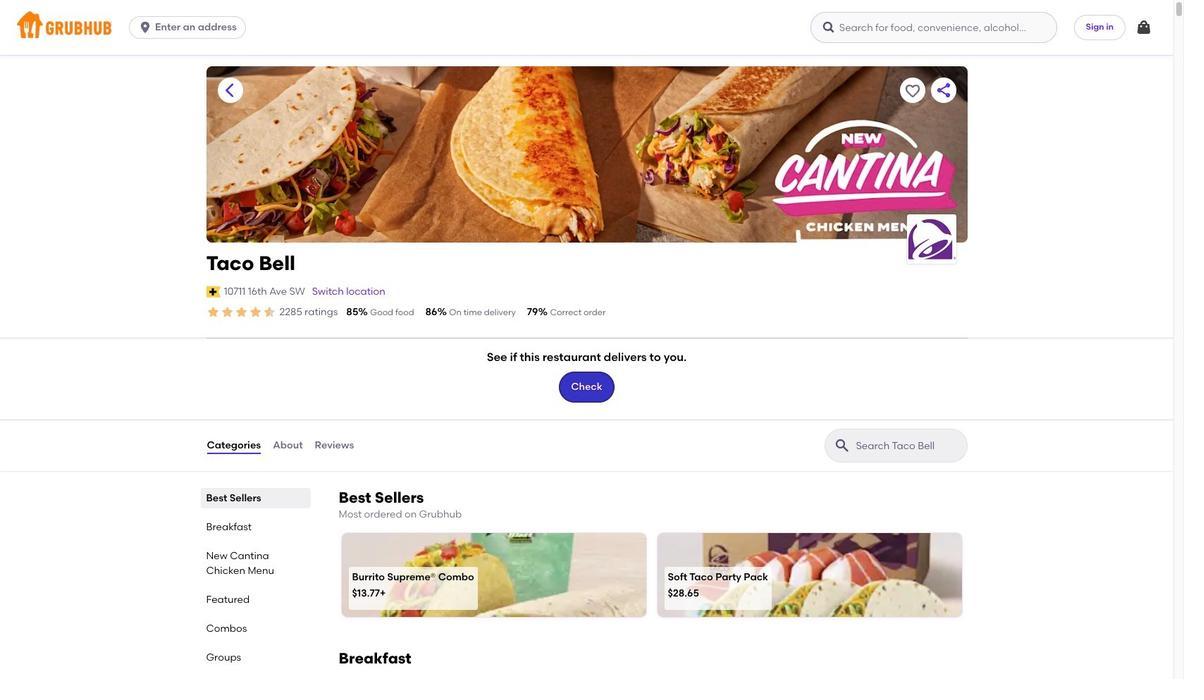 Task type: locate. For each thing, give the bounding box(es) containing it.
subscription pass image
[[206, 286, 221, 297]]

star icon image
[[206, 305, 220, 319], [220, 305, 234, 319], [234, 305, 249, 319], [249, 305, 263, 319], [263, 305, 277, 319], [263, 305, 277, 319]]

caret left icon image
[[222, 82, 239, 99]]

Search Taco Bell search field
[[855, 439, 963, 453]]

svg image
[[1136, 19, 1153, 36], [822, 20, 836, 35]]



Task type: vqa. For each thing, say whether or not it's contained in the screenshot.
'Burrito,'
no



Task type: describe. For each thing, give the bounding box(es) containing it.
1 horizontal spatial svg image
[[1136, 19, 1153, 36]]

share icon image
[[935, 82, 952, 99]]

taco bell logo image
[[907, 218, 957, 260]]

Search for food, convenience, alcohol... search field
[[811, 12, 1058, 43]]

svg image
[[138, 20, 152, 35]]

0 horizontal spatial svg image
[[822, 20, 836, 35]]

main navigation navigation
[[0, 0, 1174, 55]]

search icon image
[[834, 437, 851, 454]]



